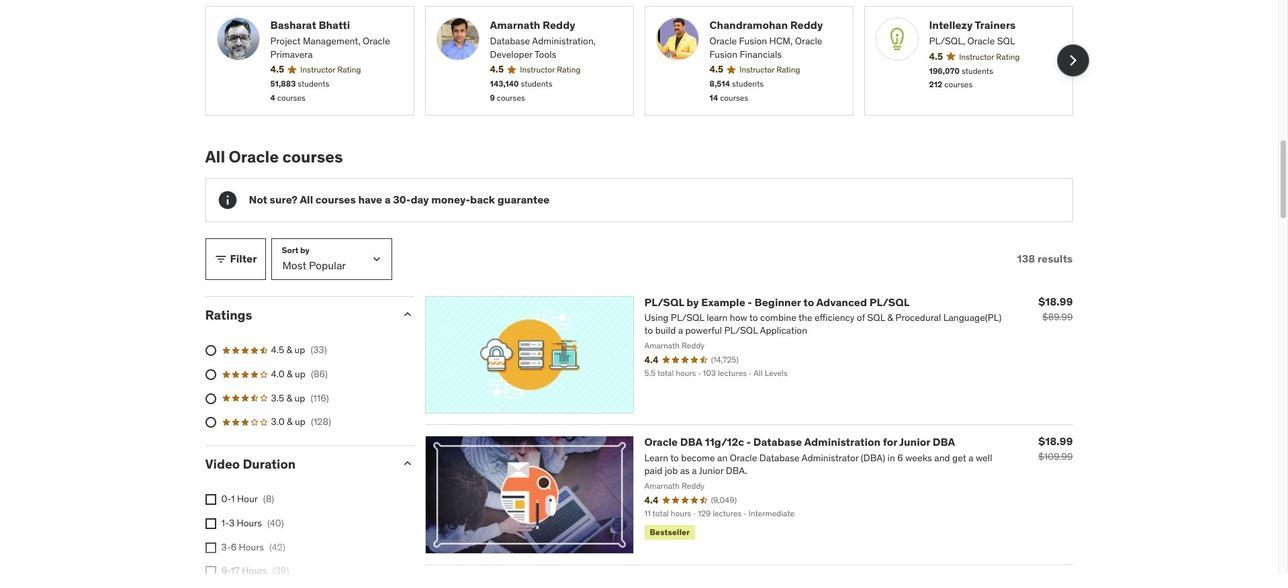 Task type: locate. For each thing, give the bounding box(es) containing it.
primavera
[[270, 48, 313, 60]]

1 horizontal spatial reddy
[[791, 18, 823, 31]]

amarnath reddy database administration, developer tools
[[490, 18, 596, 60]]

(40)
[[267, 517, 284, 530]]

3 xsmall image from the top
[[205, 543, 216, 553]]

0 vertical spatial hours
[[237, 517, 262, 530]]

reddy
[[543, 18, 576, 31], [791, 18, 823, 31]]

(8)
[[263, 494, 274, 506]]

-
[[748, 295, 753, 309], [747, 436, 751, 449]]

0 horizontal spatial reddy
[[543, 18, 576, 31]]

database right 11g/12c on the right bottom of the page
[[754, 436, 802, 449]]

pl/sql
[[645, 295, 685, 309], [870, 295, 910, 309]]

0 vertical spatial -
[[748, 295, 753, 309]]

2 dba from the left
[[933, 436, 956, 449]]

filter button
[[205, 238, 266, 280]]

instructor
[[960, 52, 995, 62], [301, 65, 336, 75], [520, 65, 555, 75], [740, 65, 775, 75]]

4.5 up 196,070 on the top right of the page
[[930, 50, 944, 62]]

developer
[[490, 48, 533, 60]]

2 reddy from the left
[[791, 18, 823, 31]]

4.5 up 8,514
[[710, 63, 724, 75]]

fusion up 8,514
[[710, 48, 738, 60]]

1 vertical spatial $18.99
[[1039, 435, 1073, 448]]

3.0 & up (128)
[[271, 416, 331, 428]]

dba left 11g/12c on the right bottom of the page
[[681, 436, 703, 449]]

& right 3.5
[[287, 392, 292, 404]]

138
[[1018, 252, 1036, 265]]

xsmall image
[[205, 495, 216, 506], [205, 519, 216, 530], [205, 543, 216, 553], [205, 567, 216, 575]]

duration
[[243, 456, 296, 472]]

1 $18.99 from the top
[[1039, 295, 1073, 308]]

up for 3.0 & up
[[295, 416, 306, 428]]

up left (116)
[[295, 392, 305, 404]]

instructor down intellezy trainers pl/sql, oracle sql
[[960, 52, 995, 62]]

pl/sql right advanced
[[870, 295, 910, 309]]

courses left have
[[316, 193, 356, 206]]

2 xsmall image from the top
[[205, 519, 216, 530]]

oracle down intellezy trainers link
[[968, 35, 995, 47]]

0 vertical spatial all
[[205, 146, 225, 167]]

& right 4.0
[[287, 368, 293, 380]]

0 vertical spatial small image
[[214, 252, 227, 266]]

- right 11g/12c on the right bottom of the page
[[747, 436, 751, 449]]

rating down sql
[[997, 52, 1020, 62]]

courses
[[945, 80, 973, 90], [277, 93, 306, 103], [497, 93, 525, 103], [720, 93, 749, 103], [283, 146, 343, 167], [316, 193, 356, 206]]

0 vertical spatial fusion
[[740, 35, 767, 47]]

4.5 for intellezy trainers
[[930, 50, 944, 62]]

1 horizontal spatial small image
[[401, 457, 414, 470]]

day
[[411, 193, 429, 206]]

management,
[[303, 35, 361, 47]]

0 horizontal spatial dba
[[681, 436, 703, 449]]

1 vertical spatial -
[[747, 436, 751, 449]]

carousel element
[[205, 6, 1090, 115]]

196,070 students 212 courses
[[930, 66, 994, 90]]

$18.99 up $109.99 at the right of page
[[1039, 435, 1073, 448]]

4.5 up 143,140
[[490, 63, 504, 75]]

students down 'tools' at the top of the page
[[521, 79, 553, 89]]

courses inside 143,140 students 9 courses
[[497, 93, 525, 103]]

instructor rating
[[960, 52, 1020, 62], [301, 65, 361, 75], [520, 65, 581, 75], [740, 65, 801, 75]]

students right 8,514
[[732, 79, 764, 89]]

courses for 14
[[720, 93, 749, 103]]

bhatti
[[319, 18, 350, 31]]

reddy inside amarnath reddy database administration, developer tools
[[543, 18, 576, 31]]

0 vertical spatial database
[[490, 35, 530, 47]]

ratings button
[[205, 307, 390, 323]]

rating for amarnath reddy
[[557, 65, 581, 75]]

students right 51,883
[[298, 79, 330, 89]]

1 horizontal spatial all
[[300, 193, 313, 206]]

administration
[[805, 436, 881, 449]]

instructor rating down 'tools' at the top of the page
[[520, 65, 581, 75]]

small image inside filter button
[[214, 252, 227, 266]]

1 vertical spatial hours
[[239, 541, 264, 553]]

instructor for amarnath
[[520, 65, 555, 75]]

0 horizontal spatial fusion
[[710, 48, 738, 60]]

4.5 for chandramohan reddy
[[710, 63, 724, 75]]

rating down hcm,
[[777, 65, 801, 75]]

rating down management,
[[337, 65, 361, 75]]

4.5
[[930, 50, 944, 62], [270, 63, 284, 75], [490, 63, 504, 75], [710, 63, 724, 75], [271, 344, 284, 356]]

rating
[[997, 52, 1020, 62], [337, 65, 361, 75], [557, 65, 581, 75], [777, 65, 801, 75]]

filter
[[230, 252, 257, 265]]

advanced
[[817, 295, 868, 309]]

4.0 & up (86)
[[271, 368, 328, 380]]

courses down 8,514
[[720, 93, 749, 103]]

fusion up 'financials' on the right of the page
[[740, 35, 767, 47]]

video duration button
[[205, 456, 390, 472]]

oracle up not
[[229, 146, 279, 167]]

&
[[287, 344, 292, 356], [287, 368, 293, 380], [287, 392, 292, 404], [287, 416, 293, 428]]

0 horizontal spatial database
[[490, 35, 530, 47]]

instructor rating down management,
[[301, 65, 361, 75]]

hours right 3
[[237, 517, 262, 530]]

courses inside 8,514 students 14 courses
[[720, 93, 749, 103]]

1 horizontal spatial fusion
[[740, 35, 767, 47]]

- right the example
[[748, 295, 753, 309]]

oracle inside basharat bhatti project management, oracle primavera
[[363, 35, 390, 47]]

dba
[[681, 436, 703, 449], [933, 436, 956, 449]]

courses inside 51,883 students 4 courses
[[277, 93, 306, 103]]

reddy inside chandramohan reddy oracle fusion hcm, oracle fusion financials
[[791, 18, 823, 31]]

example
[[702, 295, 746, 309]]

6
[[231, 541, 237, 553]]

courses inside 196,070 students 212 courses
[[945, 80, 973, 90]]

students right 196,070 on the top right of the page
[[962, 66, 994, 76]]

oracle dba 11g/12c - database administration for junior dba
[[645, 436, 956, 449]]

up left '(128)'
[[295, 416, 306, 428]]

up left (86)
[[295, 368, 306, 380]]

small image
[[214, 252, 227, 266], [401, 457, 414, 470]]

0 horizontal spatial pl/sql
[[645, 295, 685, 309]]

hours right 6
[[239, 541, 264, 553]]

hcm,
[[770, 35, 793, 47]]

2 $18.99 from the top
[[1039, 435, 1073, 448]]

students inside 8,514 students 14 courses
[[732, 79, 764, 89]]

4.5 & up (33)
[[271, 344, 327, 356]]

$109.99
[[1039, 451, 1073, 463]]

up left (33) on the left
[[295, 344, 305, 356]]

(128)
[[311, 416, 331, 428]]

beginner
[[755, 295, 801, 309]]

oracle down basharat bhatti link
[[363, 35, 390, 47]]

instructor up 51,883 students 4 courses
[[301, 65, 336, 75]]

chandramohan reddy link
[[710, 17, 842, 32]]

courses down 196,070 on the top right of the page
[[945, 80, 973, 90]]

next image
[[1063, 50, 1084, 71]]

students for intellezy
[[962, 66, 994, 76]]

students for amarnath
[[521, 79, 553, 89]]

pl/sql by example - beginner to advanced pl/sql link
[[645, 295, 910, 309]]

1 xsmall image from the top
[[205, 495, 216, 506]]

up for 3.5 & up
[[295, 392, 305, 404]]

51,883 students 4 courses
[[270, 79, 330, 103]]

instructor rating down 'financials' on the right of the page
[[740, 65, 801, 75]]

(42)
[[270, 541, 286, 553]]

instructor down 'tools' at the top of the page
[[520, 65, 555, 75]]

3-6 hours (42)
[[221, 541, 286, 553]]

196,070
[[930, 66, 960, 76]]

$18.99
[[1039, 295, 1073, 308], [1039, 435, 1073, 448]]

tools
[[535, 48, 557, 60]]

pl/sql left 'by'
[[645, 295, 685, 309]]

reddy up hcm,
[[791, 18, 823, 31]]

students
[[962, 66, 994, 76], [298, 79, 330, 89], [521, 79, 553, 89], [732, 79, 764, 89]]

pl/sql,
[[930, 35, 966, 47]]

& for 4.0
[[287, 368, 293, 380]]

instructor down 'financials' on the right of the page
[[740, 65, 775, 75]]

students inside 51,883 students 4 courses
[[298, 79, 330, 89]]

3.5
[[271, 392, 284, 404]]

$18.99 up $89.99
[[1039, 295, 1073, 308]]

students inside 196,070 students 212 courses
[[962, 66, 994, 76]]

courses down 51,883
[[277, 93, 306, 103]]

database up developer
[[490, 35, 530, 47]]

dba right junior
[[933, 436, 956, 449]]

1 vertical spatial all
[[300, 193, 313, 206]]

& up 4.0 & up (86)
[[287, 344, 292, 356]]

0 horizontal spatial all
[[205, 146, 225, 167]]

students inside 143,140 students 9 courses
[[521, 79, 553, 89]]

4.5 for basharat bhatti
[[270, 63, 284, 75]]

reddy for chandramohan reddy
[[791, 18, 823, 31]]

0 vertical spatial $18.99
[[1039, 295, 1073, 308]]

1 horizontal spatial database
[[754, 436, 802, 449]]

reddy up administration,
[[543, 18, 576, 31]]

- for beginner
[[748, 295, 753, 309]]

(86)
[[311, 368, 328, 380]]

instructor rating for intellezy
[[960, 52, 1020, 62]]

hours
[[237, 517, 262, 530], [239, 541, 264, 553]]

4.5 up 51,883
[[270, 63, 284, 75]]

& for 3.5
[[287, 392, 292, 404]]

not
[[249, 193, 267, 206]]

0 horizontal spatial small image
[[214, 252, 227, 266]]

amarnath
[[490, 18, 541, 31]]

small image
[[401, 307, 414, 321]]

& right 3.0
[[287, 416, 293, 428]]

hours for 1-3 hours
[[237, 517, 262, 530]]

instructor rating down sql
[[960, 52, 1020, 62]]

administration,
[[532, 35, 596, 47]]

by
[[687, 295, 699, 309]]

all
[[205, 146, 225, 167], [300, 193, 313, 206]]

1 horizontal spatial pl/sql
[[870, 295, 910, 309]]

1 horizontal spatial dba
[[933, 436, 956, 449]]

courses down 143,140
[[497, 93, 525, 103]]

$18.99 inside $18.99 $109.99
[[1039, 435, 1073, 448]]

rating for chandramohan reddy
[[777, 65, 801, 75]]

1 reddy from the left
[[543, 18, 576, 31]]

$89.99
[[1043, 311, 1073, 323]]

chandramohan
[[710, 18, 788, 31]]

rating down administration,
[[557, 65, 581, 75]]

database inside amarnath reddy database administration, developer tools
[[490, 35, 530, 47]]

14
[[710, 93, 719, 103]]

junior
[[900, 436, 931, 449]]



Task type: describe. For each thing, give the bounding box(es) containing it.
oracle right hcm,
[[795, 35, 823, 47]]

rating for basharat bhatti
[[337, 65, 361, 75]]

oracle left 11g/12c on the right bottom of the page
[[645, 436, 678, 449]]

- for database
[[747, 436, 751, 449]]

1-3 hours (40)
[[221, 517, 284, 530]]

courses up sure?
[[283, 146, 343, 167]]

4
[[270, 93, 275, 103]]

video
[[205, 456, 240, 472]]

& for 4.5
[[287, 344, 292, 356]]

4.5 for amarnath reddy
[[490, 63, 504, 75]]

students for chandramohan
[[732, 79, 764, 89]]

instructor rating for basharat
[[301, 65, 361, 75]]

$18.99 for pl/sql by example - beginner to advanced pl/sql
[[1039, 295, 1073, 308]]

instructor for chandramohan
[[740, 65, 775, 75]]

money-
[[432, 193, 470, 206]]

for
[[883, 436, 898, 449]]

intellezy trainers link
[[930, 17, 1062, 32]]

oracle down chandramohan
[[710, 35, 737, 47]]

oracle inside intellezy trainers pl/sql, oracle sql
[[968, 35, 995, 47]]

$18.99 $89.99
[[1039, 295, 1073, 323]]

instructor rating for amarnath
[[520, 65, 581, 75]]

students for basharat
[[298, 79, 330, 89]]

138 results
[[1018, 252, 1073, 265]]

instructor rating for chandramohan
[[740, 65, 801, 75]]

basharat bhatti project management, oracle primavera
[[270, 18, 390, 60]]

project
[[270, 35, 301, 47]]

3.0
[[271, 416, 285, 428]]

amarnath reddy link
[[490, 17, 623, 32]]

hour
[[237, 494, 258, 506]]

4.5 up 4.0
[[271, 344, 284, 356]]

138 results status
[[1018, 252, 1073, 265]]

1-
[[221, 517, 229, 530]]

4 xsmall image from the top
[[205, 567, 216, 575]]

up for 4.5 & up
[[295, 344, 305, 356]]

3.5 & up (116)
[[271, 392, 329, 404]]

1 pl/sql from the left
[[645, 295, 685, 309]]

4.0
[[271, 368, 285, 380]]

pl/sql by example - beginner to advanced pl/sql
[[645, 295, 910, 309]]

basharat
[[270, 18, 316, 31]]

chandramohan reddy oracle fusion hcm, oracle fusion financials
[[710, 18, 823, 60]]

instructor for basharat
[[301, 65, 336, 75]]

3
[[229, 517, 235, 530]]

to
[[804, 295, 815, 309]]

sure?
[[270, 193, 298, 206]]

reddy for amarnath reddy
[[543, 18, 576, 31]]

3-
[[221, 541, 231, 553]]

instructor for intellezy
[[960, 52, 995, 62]]

0-
[[221, 494, 231, 506]]

a
[[385, 193, 391, 206]]

courses for all
[[316, 193, 356, 206]]

oracle dba 11g/12c - database administration for junior dba link
[[645, 436, 956, 449]]

basharat bhatti link
[[270, 17, 403, 32]]

143,140
[[490, 79, 519, 89]]

hours for 3-6 hours
[[239, 541, 264, 553]]

xsmall image for 1-
[[205, 519, 216, 530]]

9
[[490, 93, 495, 103]]

1 vertical spatial small image
[[401, 457, 414, 470]]

all oracle courses
[[205, 146, 343, 167]]

back
[[470, 193, 495, 206]]

sql
[[998, 35, 1016, 47]]

intellezy trainers pl/sql, oracle sql
[[930, 18, 1016, 47]]

1
[[231, 494, 235, 506]]

30-
[[393, 193, 411, 206]]

results
[[1038, 252, 1073, 265]]

courses for 4
[[277, 93, 306, 103]]

ratings
[[205, 307, 252, 323]]

video duration
[[205, 456, 296, 472]]

1 vertical spatial database
[[754, 436, 802, 449]]

guarantee
[[498, 193, 550, 206]]

2 pl/sql from the left
[[870, 295, 910, 309]]

1 dba from the left
[[681, 436, 703, 449]]

$18.99 for oracle dba 11g/12c - database administration for junior dba
[[1039, 435, 1073, 448]]

courses for 9
[[497, 93, 525, 103]]

51,883
[[270, 79, 296, 89]]

rating for intellezy trainers
[[997, 52, 1020, 62]]

1 vertical spatial fusion
[[710, 48, 738, 60]]

0-1 hour (8)
[[221, 494, 274, 506]]

trainers
[[975, 18, 1016, 31]]

up for 4.0 & up
[[295, 368, 306, 380]]

$18.99 $109.99
[[1039, 435, 1073, 463]]

xsmall image for 3-
[[205, 543, 216, 553]]

143,140 students 9 courses
[[490, 79, 553, 103]]

xsmall image for 0-
[[205, 495, 216, 506]]

(33)
[[311, 344, 327, 356]]

8,514
[[710, 79, 730, 89]]

financials
[[740, 48, 782, 60]]

11g/12c
[[705, 436, 745, 449]]

8,514 students 14 courses
[[710, 79, 764, 103]]

have
[[358, 193, 382, 206]]

(116)
[[311, 392, 329, 404]]

courses for 212
[[945, 80, 973, 90]]

intellezy
[[930, 18, 973, 31]]

not sure? all courses have a 30-day money-back guarantee
[[249, 193, 550, 206]]

& for 3.0
[[287, 416, 293, 428]]

212
[[930, 80, 943, 90]]



Task type: vqa. For each thing, say whether or not it's contained in the screenshot.


